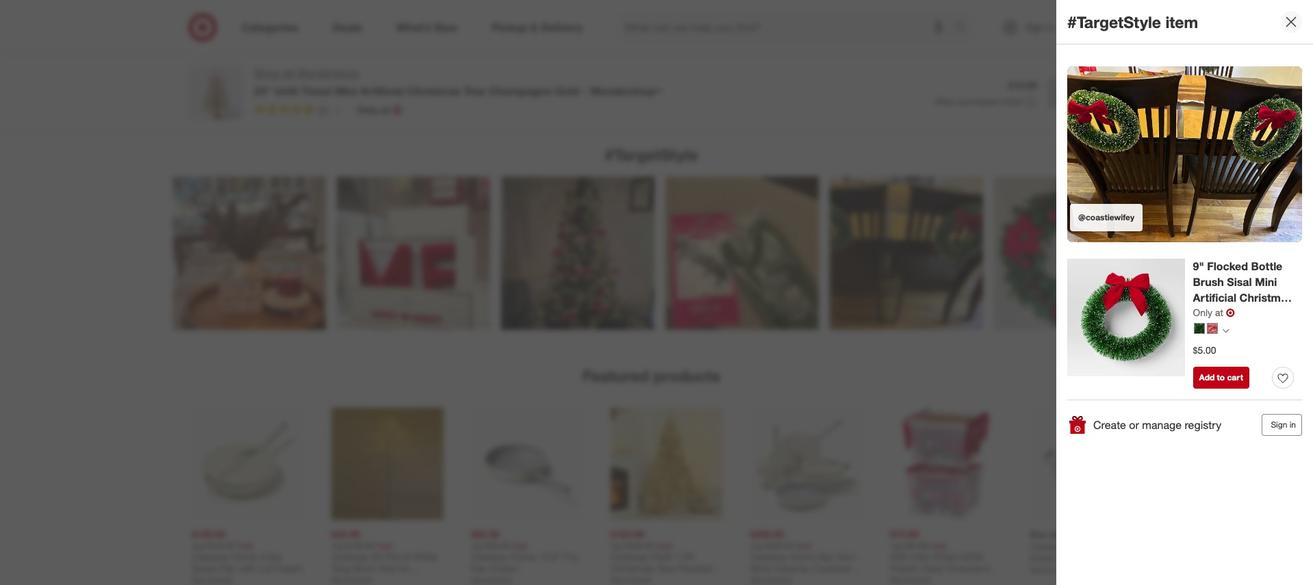 Task type: vqa. For each thing, say whether or not it's contained in the screenshot.
advertisement element
no



Task type: describe. For each thing, give the bounding box(es) containing it.
all colors image
[[1223, 328, 1229, 334]]

$163.99
[[611, 528, 645, 540]]

show
[[631, 82, 651, 93]]

price
[[1050, 528, 1073, 540]]

to for leftmost add to cart button
[[1081, 86, 1092, 100]]

christmas inside '$45.99 reg $129.99 sale costway 5ft pre-lit white twig birch tree for christmas holiday w/'
[[331, 575, 375, 586]]

caraway for in
[[1030, 540, 1067, 552]]

artificial inside 9" flocked bottle brush sisal mini artificial christmas wreath - wondershop™
[[1193, 291, 1237, 305]]

sign in
[[1271, 420, 1296, 430]]

reg for caraway home 9pc non- stick ceramic cookware set cream
[[750, 540, 762, 551]]

shop
[[254, 66, 280, 80]]

manage
[[1142, 418, 1182, 432]]

prelit
[[650, 551, 672, 562]]

5ft
[[371, 551, 382, 562]]

search button
[[948, 12, 981, 45]]

pan for cream
[[471, 563, 487, 574]]

holiday
[[377, 575, 410, 586]]

pre-
[[385, 551, 403, 562]]

caraway for $95.00
[[471, 551, 508, 562]]

caraway for $145.00
[[191, 551, 228, 562]]

cart for add to cart button within the #targetstyle item dialog
[[1228, 373, 1244, 383]]

sponsored down $549.99
[[611, 575, 651, 585]]

w/
[[412, 575, 423, 586]]

- inside 9" flocked bottle brush sisal mini artificial christmas wreath - wondershop™
[[1233, 307, 1238, 320]]

24"
[[254, 84, 271, 98]]

tree inside shop all wondershop 24" unlit tinsel mini artificial christmas tree champagne gold - wondershop™
[[464, 84, 486, 98]]

sign in button
[[1262, 415, 1303, 436]]

see
[[1030, 528, 1047, 540]]

set
[[750, 575, 765, 586]]

to for add to cart button within the #targetstyle item dialog
[[1217, 373, 1225, 383]]

sisal
[[1227, 275, 1252, 289]]

add for add to cart button within the #targetstyle item dialog
[[1199, 373, 1215, 383]]

champagne
[[489, 84, 552, 98]]

$145.00
[[206, 540, 235, 551]]

caraway home 6.5qt dutch oven with lid gray image
[[1030, 408, 1142, 520]]

#targetstyle item dialog
[[1057, 0, 1314, 586]]

tinsel
[[302, 84, 332, 98]]

home for $95.00
[[510, 551, 536, 562]]

sale for 7.5ft
[[656, 540, 672, 551]]

reg for costway 5ft pre-lit white twig birch tree for christmas holiday w/ 
[[331, 540, 343, 551]]

cart inside 'see price in cart caraway home 6.5qt dutch oven with lid gray sponsored'
[[1086, 528, 1105, 540]]

6 link
[[1087, 12, 1117, 42]]

$130.50 reg $145.00 sale caraway home 4.5qt saute pan with lid cream sponsored
[[191, 528, 303, 585]]

only for only at
[[357, 104, 378, 116]]

$10.00
[[1009, 80, 1038, 91]]

7.5ft
[[675, 551, 694, 562]]

flocked inside 9" flocked bottle brush sisal mini artificial christmas wreath - wondershop™
[[1208, 260, 1248, 273]]

caraway for $395.00
[[750, 551, 787, 562]]

add for leftmost add to cart button
[[1058, 86, 1078, 100]]

#targetstyle for #targetstyle
[[605, 145, 699, 164]]

all
[[283, 66, 294, 80]]

non-
[[837, 551, 859, 562]]

at for only at
[[380, 104, 389, 116]]

$95.00
[[485, 540, 510, 551]]

wondershop
[[297, 66, 359, 80]]

6
[[1108, 14, 1112, 23]]

online
[[1001, 97, 1023, 107]]

featured products
[[583, 366, 721, 385]]

tree down 7.5ft
[[669, 575, 687, 586]]

in inside 'see price in cart caraway home 6.5qt dutch oven with lid gray sponsored'
[[1075, 528, 1083, 540]]

with for 6.5qt
[[1083, 552, 1101, 564]]

#targetstyle item
[[1068, 12, 1199, 31]]

purchased
[[959, 97, 998, 107]]

$355.50
[[750, 528, 784, 540]]

show more button
[[456, 77, 847, 99]]

wreath
[[1193, 307, 1230, 320]]

$74.99
[[890, 528, 919, 540]]

9"
[[1193, 260, 1204, 273]]

sponsored inside $130.50 reg $145.00 sale caraway home 4.5qt saute pan with lid cream sponsored
[[191, 575, 232, 585]]

all colors element
[[1223, 327, 1229, 335]]

user image by @shoppwithjasss image
[[337, 177, 490, 330]]

snowy
[[637, 575, 666, 586]]

reg for costway prelit 7.5ft christmas tree flocked xmas snowy tree 4
[[611, 540, 623, 551]]

home for $395.00
[[790, 551, 816, 562]]

caraway home 10.5" fry pan cream image
[[471, 408, 583, 520]]

sponsored down $84.99 on the right bottom of page
[[890, 575, 930, 585]]

0 horizontal spatial add to cart button
[[1049, 78, 1125, 108]]

reg inside $74.99 reg $84.99 sale
[[890, 540, 902, 551]]

bottle
[[1252, 260, 1283, 273]]

6.5qt
[[1098, 540, 1120, 552]]

sign
[[1271, 420, 1288, 430]]

sale for 9pc
[[796, 540, 812, 551]]

when purchased online
[[936, 97, 1023, 107]]

brush
[[1193, 275, 1224, 289]]

featured
[[583, 366, 649, 385]]

pan for with
[[219, 563, 235, 574]]

user image by @coastiewifey image inside #targetstyle item dialog
[[1068, 66, 1303, 243]]

@coastiewifey link
[[1068, 66, 1303, 243]]

green image
[[1194, 323, 1205, 334]]

add to cart button inside #targetstyle item dialog
[[1193, 367, 1250, 389]]

dutch
[[1030, 552, 1055, 564]]

cream inside $355.50 reg $395.00 sale caraway home 9pc non- stick ceramic cookware set cream
[[767, 575, 796, 586]]

more
[[654, 82, 673, 93]]

costway prelit 7.5ft christmas tree flocked xmas snowy tree 450 led lights image
[[611, 408, 723, 520]]

$163.99 reg $549.99 sale costway prelit 7.5ft christmas tree flocked xmas snowy tree 4
[[611, 528, 712, 586]]

for
[[399, 563, 410, 574]]

sponsored inside $85.50 reg $95.00 sale caraway home 10.5" fry pan cream sponsored
[[471, 575, 511, 585]]

tree down prelit
[[657, 563, 675, 574]]

0 horizontal spatial user image by @coastiewifey image
[[830, 177, 983, 330]]

mini inside 9" flocked bottle brush sisal mini artificial christmas wreath - wondershop™
[[1255, 275, 1278, 289]]

or
[[1130, 418, 1139, 432]]

christmas inside 9" flocked bottle brush sisal mini artificial christmas wreath - wondershop™
[[1240, 291, 1293, 305]]

costway for xmas
[[611, 551, 648, 562]]

only at
[[357, 104, 389, 116]]

unlit
[[274, 84, 299, 98]]

pink image
[[1207, 323, 1218, 334]]

only at ¬
[[1193, 306, 1235, 320]]

only for only at ¬
[[1193, 307, 1213, 318]]

fry
[[564, 551, 578, 562]]

cookware
[[813, 563, 856, 574]]

10.5"
[[539, 551, 562, 562]]

$130.50
[[191, 528, 225, 540]]



Task type: locate. For each thing, give the bounding box(es) containing it.
flocked
[[1208, 260, 1248, 273], [677, 563, 712, 574]]

1 horizontal spatial to
[[1217, 373, 1225, 383]]

sponsored down dutch
[[1030, 564, 1070, 575]]

lit
[[403, 551, 410, 562]]

home inside 'see price in cart caraway home 6.5qt dutch oven with lid gray sponsored'
[[1069, 540, 1095, 552]]

create or manage registry
[[1094, 418, 1222, 432]]

add to cart button right $10.00
[[1049, 78, 1125, 108]]

0 vertical spatial flocked
[[1208, 260, 1248, 273]]

1 vertical spatial only
[[1193, 307, 1213, 318]]

-
[[583, 84, 587, 98], [1233, 307, 1238, 320]]

sale inside $74.99 reg $84.99 sale
[[931, 540, 947, 551]]

1 vertical spatial cart
[[1228, 373, 1244, 383]]

sponsored down $95.00
[[471, 575, 511, 585]]

user image by @universally_cute image
[[994, 177, 1147, 330]]

cream inside $85.50 reg $95.00 sale caraway home 10.5" fry pan cream sponsored
[[490, 563, 519, 574]]

oven
[[1058, 552, 1080, 564]]

with for 4.5qt
[[238, 563, 256, 574]]

registry
[[1185, 418, 1222, 432]]

sponsored down saute
[[191, 575, 232, 585]]

lid down 4.5qt on the bottom
[[259, 563, 272, 574]]

sale for 4.5qt
[[237, 540, 253, 551]]

home inside $355.50 reg $395.00 sale caraway home 9pc non- stick ceramic cookware set cream
[[790, 551, 816, 562]]

to right $10.00
[[1081, 86, 1092, 100]]

add inside #targetstyle item dialog
[[1199, 373, 1215, 383]]

wondershop™ down ¬
[[1193, 322, 1265, 336]]

1 vertical spatial flocked
[[677, 563, 712, 574]]

only
[[357, 104, 378, 116], [1193, 307, 1213, 318]]

reg down $130.50
[[191, 540, 203, 551]]

cream inside $130.50 reg $145.00 sale caraway home 4.5qt saute pan with lid cream sponsored
[[274, 563, 303, 574]]

pan right saute
[[219, 563, 235, 574]]

lid for 4.5qt
[[259, 563, 272, 574]]

1 vertical spatial to
[[1217, 373, 1225, 383]]

2 horizontal spatial cream
[[767, 575, 796, 586]]

in inside sign in button
[[1290, 420, 1296, 430]]

1 vertical spatial add to cart
[[1199, 373, 1244, 383]]

add down $5.00
[[1199, 373, 1215, 383]]

sponsored down twig
[[331, 575, 372, 585]]

birch
[[353, 563, 375, 574]]

pan
[[219, 563, 235, 574], [471, 563, 487, 574]]

sale left lit
[[377, 540, 393, 551]]

costway inside '$45.99 reg $129.99 sale costway 5ft pre-lit white twig birch tree for christmas holiday w/'
[[331, 551, 368, 562]]

reg inside $85.50 reg $95.00 sale caraway home 10.5" fry pan cream sponsored
[[471, 540, 483, 551]]

0 vertical spatial add to cart button
[[1049, 78, 1125, 108]]

caraway inside $85.50 reg $95.00 sale caraway home 10.5" fry pan cream sponsored
[[471, 551, 508, 562]]

mini down wondershop
[[335, 84, 358, 98]]

flocked up sisal at top right
[[1208, 260, 1248, 273]]

artificial up only at
[[361, 84, 404, 98]]

costway 5ft pre-lit white twig birch tree for christmas holiday w/ 72 led lights image
[[331, 408, 443, 520]]

sale right $95.00
[[512, 540, 528, 551]]

cream
[[274, 563, 303, 574], [490, 563, 519, 574], [767, 575, 796, 586]]

products
[[653, 366, 721, 385]]

1 costway from the left
[[331, 551, 368, 562]]

caraway down $85.50
[[471, 551, 508, 562]]

pan inside $85.50 reg $95.00 sale caraway home 10.5" fry pan cream sponsored
[[471, 563, 487, 574]]

0 horizontal spatial mini
[[335, 84, 358, 98]]

5 reg from the left
[[750, 540, 762, 551]]

cart down all colors icon
[[1228, 373, 1244, 383]]

in right price
[[1075, 528, 1083, 540]]

2 costway from the left
[[611, 551, 648, 562]]

$45.99 reg $129.99 sale costway 5ft pre-lit white twig birch tree for christmas holiday w/ 
[[331, 528, 438, 586]]

lid for 6.5qt
[[1103, 552, 1117, 564]]

reg down $45.99
[[331, 540, 343, 551]]

item
[[1166, 12, 1199, 31]]

1 horizontal spatial cream
[[490, 563, 519, 574]]

caraway inside 'see price in cart caraway home 6.5qt dutch oven with lid gray sponsored'
[[1030, 540, 1067, 552]]

1 horizontal spatial artificial
[[1193, 291, 1237, 305]]

costway
[[331, 551, 368, 562], [611, 551, 648, 562]]

christmas inside shop all wondershop 24" unlit tinsel mini artificial christmas tree champagne gold - wondershop™
[[407, 84, 461, 98]]

sale left 7.5ft
[[656, 540, 672, 551]]

sale inside $163.99 reg $549.99 sale costway prelit 7.5ft christmas tree flocked xmas snowy tree 4
[[656, 540, 672, 551]]

0 horizontal spatial #targetstyle
[[605, 145, 699, 164]]

costway for birch
[[331, 551, 368, 562]]

9" flocked bottle brush sisal mini artificial christmas wreath - wondershop™ link
[[1193, 259, 1294, 336]]

- inside shop all wondershop 24" unlit tinsel mini artificial christmas tree champagne gold - wondershop™
[[583, 84, 587, 98]]

reg inside $355.50 reg $395.00 sale caraway home 9pc non- stick ceramic cookware set cream
[[750, 540, 762, 551]]

add to cart button
[[1049, 78, 1125, 108], [1193, 367, 1250, 389]]

flocked inside $163.99 reg $549.99 sale costway prelit 7.5ft christmas tree flocked xmas snowy tree 4
[[677, 563, 712, 574]]

only right 91 at the left of the page
[[357, 104, 378, 116]]

lid inside 'see price in cart caraway home 6.5qt dutch oven with lid gray sponsored'
[[1103, 552, 1117, 564]]

user image by @carpoolandglitter image
[[172, 177, 326, 330]]

1 horizontal spatial #targetstyle
[[1068, 12, 1161, 31]]

0 vertical spatial only
[[357, 104, 378, 116]]

user image by @coastiewifey image
[[1068, 66, 1303, 243], [830, 177, 983, 330]]

1 horizontal spatial costway
[[611, 551, 648, 562]]

sale inside $355.50 reg $395.00 sale caraway home 9pc non- stick ceramic cookware set cream
[[796, 540, 812, 551]]

gray
[[1119, 552, 1139, 564]]

¬
[[1226, 306, 1235, 320]]

0 horizontal spatial flocked
[[677, 563, 712, 574]]

cart inside #targetstyle item dialog
[[1228, 373, 1244, 383]]

$85.50 reg $95.00 sale caraway home 10.5" fry pan cream sponsored
[[471, 528, 578, 585]]

@coastiewifey button
[[1068, 66, 1303, 243]]

9" flocked bottle brush sisal mini artificial christmas wreath - wondershop™
[[1193, 260, 1293, 336]]

0 horizontal spatial artificial
[[361, 84, 404, 98]]

add to cart button down $5.00
[[1193, 367, 1250, 389]]

0 vertical spatial #targetstyle
[[1068, 12, 1161, 31]]

to inside #targetstyle item dialog
[[1217, 373, 1225, 383]]

1 horizontal spatial with
[[1083, 552, 1101, 564]]

sale for 10.5"
[[512, 540, 528, 551]]

0 horizontal spatial at
[[380, 104, 389, 116]]

see price in cart caraway home 6.5qt dutch oven with lid gray sponsored
[[1030, 528, 1139, 575]]

cart
[[1095, 86, 1116, 100], [1228, 373, 1244, 383], [1086, 528, 1105, 540]]

0 horizontal spatial pan
[[219, 563, 235, 574]]

add to cart inside #targetstyle item dialog
[[1199, 373, 1244, 383]]

$355.50 reg $395.00 sale caraway home 9pc non- stick ceramic cookware set cream
[[750, 528, 859, 586]]

2 sale from the left
[[377, 540, 393, 551]]

9" flocked bottle brush sisal mini artificial christmas wreath - wondershop™ image
[[1068, 259, 1185, 376]]

home inside $85.50 reg $95.00 sale caraway home 10.5" fry pan cream sponsored
[[510, 551, 536, 562]]

with inside 'see price in cart caraway home 6.5qt dutch oven with lid gray sponsored'
[[1083, 552, 1101, 564]]

0 vertical spatial at
[[380, 104, 389, 116]]

only up green image
[[1193, 307, 1213, 318]]

$395.00
[[765, 540, 794, 551]]

sale right $395.00
[[796, 540, 812, 551]]

sale inside $85.50 reg $95.00 sale caraway home 10.5" fry pan cream sponsored
[[512, 540, 528, 551]]

0 horizontal spatial add
[[1058, 86, 1078, 100]]

1 horizontal spatial wondershop™
[[1193, 322, 1265, 336]]

caraway
[[1030, 540, 1067, 552], [191, 551, 228, 562], [471, 551, 508, 562], [750, 551, 787, 562]]

sponsored inside 'see price in cart caraway home 6.5qt dutch oven with lid gray sponsored'
[[1030, 564, 1070, 575]]

with
[[1083, 552, 1101, 564], [238, 563, 256, 574]]

costway inside $163.99 reg $549.99 sale costway prelit 7.5ft christmas tree flocked xmas snowy tree 4
[[611, 551, 648, 562]]

add to cart
[[1058, 86, 1116, 100], [1199, 373, 1244, 383]]

sponsored down stick
[[750, 575, 791, 585]]

#targetstyle down show more button
[[605, 145, 699, 164]]

tree left "champagne"
[[464, 84, 486, 98]]

2 vertical spatial cart
[[1086, 528, 1105, 540]]

at for only at ¬
[[1216, 307, 1224, 318]]

artificial inside shop all wondershop 24" unlit tinsel mini artificial christmas tree champagne gold - wondershop™
[[361, 84, 404, 98]]

0 vertical spatial mini
[[335, 84, 358, 98]]

$85.50
[[471, 528, 500, 540]]

cream down $95.00
[[490, 563, 519, 574]]

caraway up dutch
[[1030, 540, 1067, 552]]

0 vertical spatial artificial
[[361, 84, 404, 98]]

1 horizontal spatial user image by @coastiewifey image
[[1068, 66, 1303, 243]]

pan inside $130.50 reg $145.00 sale caraway home 4.5qt saute pan with lid cream sponsored
[[219, 563, 235, 574]]

with down 6.5qt
[[1083, 552, 1101, 564]]

91
[[318, 104, 329, 116]]

caraway home 4.5qt saute pan with lid cream image
[[191, 408, 304, 520]]

add right $10.00
[[1058, 86, 1078, 100]]

0 horizontal spatial cream
[[274, 563, 303, 574]]

5 sale from the left
[[796, 540, 812, 551]]

1 horizontal spatial only
[[1193, 307, 1213, 318]]

with right saute
[[238, 563, 256, 574]]

1 horizontal spatial add to cart button
[[1193, 367, 1250, 389]]

only inside only at ¬
[[1193, 307, 1213, 318]]

9pc
[[818, 551, 835, 562]]

xmas
[[611, 575, 635, 586]]

4.5qt
[[259, 551, 282, 562]]

1 horizontal spatial flocked
[[1208, 260, 1248, 273]]

0 horizontal spatial in
[[1075, 528, 1083, 540]]

1 vertical spatial mini
[[1255, 275, 1278, 289]]

reg inside $163.99 reg $549.99 sale costway prelit 7.5ft christmas tree flocked xmas snowy tree 4
[[611, 540, 623, 551]]

create
[[1094, 418, 1126, 432]]

0 horizontal spatial add to cart
[[1058, 86, 1116, 100]]

2 pan from the left
[[471, 563, 487, 574]]

3 sale from the left
[[512, 540, 528, 551]]

reg down $74.99 on the right
[[890, 540, 902, 551]]

1 vertical spatial wondershop™
[[1193, 322, 1265, 336]]

0 vertical spatial -
[[583, 84, 587, 98]]

home left 10.5"
[[510, 551, 536, 562]]

at right 91 at the left of the page
[[380, 104, 389, 116]]

at inside only at ¬
[[1216, 307, 1224, 318]]

at
[[380, 104, 389, 116], [1216, 307, 1224, 318]]

costway up twig
[[331, 551, 368, 562]]

user image by @moggiesrule2022 image
[[501, 177, 654, 330]]

sale
[[237, 540, 253, 551], [377, 540, 393, 551], [512, 540, 528, 551], [656, 540, 672, 551], [796, 540, 812, 551], [931, 540, 947, 551]]

reg inside $130.50 reg $145.00 sale caraway home 4.5qt saute pan with lid cream sponsored
[[191, 540, 203, 551]]

stick
[[750, 563, 771, 574]]

1 vertical spatial at
[[1216, 307, 1224, 318]]

show more
[[631, 82, 673, 93]]

$5.00
[[1193, 344, 1217, 356]]

reg down $163.99 on the left
[[611, 540, 623, 551]]

1 horizontal spatial add
[[1199, 373, 1215, 383]]

cart for leftmost add to cart button
[[1095, 86, 1116, 100]]

white
[[413, 551, 438, 562]]

3 reg from the left
[[471, 540, 483, 551]]

caraway inside $355.50 reg $395.00 sale caraway home 9pc non- stick ceramic cookware set cream
[[750, 551, 787, 562]]

tree inside '$45.99 reg $129.99 sale costway 5ft pre-lit white twig birch tree for christmas holiday w/'
[[378, 563, 396, 574]]

wondershop™ inside shop all wondershop 24" unlit tinsel mini artificial christmas tree champagne gold - wondershop™
[[590, 84, 662, 98]]

reg for caraway home 10.5" fry pan cream
[[471, 540, 483, 551]]

What can we help you find? suggestions appear below search field
[[617, 12, 958, 42]]

saute
[[191, 563, 216, 574]]

1 horizontal spatial pan
[[471, 563, 487, 574]]

#targetstyle left item
[[1068, 12, 1161, 31]]

1 horizontal spatial at
[[1216, 307, 1224, 318]]

1 horizontal spatial lid
[[1103, 552, 1117, 564]]

home for in
[[1069, 540, 1095, 552]]

0 vertical spatial cart
[[1095, 86, 1116, 100]]

1 reg from the left
[[191, 540, 203, 551]]

$74.99 reg $84.99 sale
[[890, 528, 947, 551]]

flocked down 7.5ft
[[677, 563, 712, 574]]

at left ¬
[[1216, 307, 1224, 318]]

0 horizontal spatial with
[[238, 563, 256, 574]]

0 horizontal spatial lid
[[259, 563, 272, 574]]

$84.99
[[904, 540, 929, 551]]

0 horizontal spatial to
[[1081, 86, 1092, 100]]

sale right $84.99 on the right bottom of page
[[931, 540, 947, 551]]

$45.99
[[331, 528, 360, 540]]

home for $145.00
[[231, 551, 257, 562]]

user image by @midnightcraftwithme image
[[665, 177, 819, 330]]

4 reg from the left
[[611, 540, 623, 551]]

add to cart for leftmost add to cart button
[[1058, 86, 1116, 100]]

cream down ceramic
[[767, 575, 796, 586]]

1 vertical spatial artificial
[[1193, 291, 1237, 305]]

tree
[[464, 84, 486, 98], [378, 563, 396, 574], [657, 563, 675, 574], [669, 575, 687, 586]]

home up "oven"
[[1069, 540, 1095, 552]]

reg down $85.50
[[471, 540, 483, 551]]

#targetstyle for #targetstyle item
[[1068, 12, 1161, 31]]

wondershop™ inside 9" flocked bottle brush sisal mini artificial christmas wreath - wondershop™
[[1193, 322, 1265, 336]]

lid down 6.5qt
[[1103, 552, 1117, 564]]

tree up holiday
[[378, 563, 396, 574]]

1 horizontal spatial in
[[1290, 420, 1296, 430]]

caraway up stick
[[750, 551, 787, 562]]

caraway inside $130.50 reg $145.00 sale caraway home 4.5qt saute pan with lid cream sponsored
[[191, 551, 228, 562]]

shop all wondershop 24" unlit tinsel mini artificial christmas tree champagne gold - wondershop™
[[254, 66, 662, 98]]

0 vertical spatial in
[[1290, 420, 1296, 430]]

to down all colors icon
[[1217, 373, 1225, 383]]

search
[[948, 22, 981, 35]]

$129.99
[[345, 540, 375, 551]]

when
[[936, 97, 957, 107]]

in
[[1290, 420, 1296, 430], [1075, 528, 1083, 540]]

sponsored
[[1030, 564, 1070, 575], [191, 575, 232, 585], [331, 575, 372, 585], [471, 575, 511, 585], [611, 575, 651, 585], [750, 575, 791, 585], [890, 575, 930, 585]]

christmas
[[407, 84, 461, 98], [1240, 291, 1293, 305], [611, 563, 654, 574], [331, 575, 375, 586]]

1 vertical spatial add to cart button
[[1193, 367, 1250, 389]]

home inside $130.50 reg $145.00 sale caraway home 4.5qt saute pan with lid cream sponsored
[[231, 551, 257, 562]]

pan down $95.00
[[471, 563, 487, 574]]

$549.99
[[625, 540, 654, 551]]

sale inside $130.50 reg $145.00 sale caraway home 4.5qt saute pan with lid cream sponsored
[[237, 540, 253, 551]]

1 vertical spatial #targetstyle
[[605, 145, 699, 164]]

1 vertical spatial in
[[1075, 528, 1083, 540]]

1 horizontal spatial mini
[[1255, 275, 1278, 289]]

1 sale from the left
[[237, 540, 253, 551]]

reg inside '$45.99 reg $129.99 sale costway 5ft pre-lit white twig birch tree for christmas holiday w/'
[[331, 540, 343, 551]]

add to cart right $10.00
[[1058, 86, 1116, 100]]

1 vertical spatial add
[[1199, 373, 1215, 383]]

mini
[[335, 84, 358, 98], [1255, 275, 1278, 289]]

caraway home 9pc non-stick ceramic cookware set cream image
[[750, 408, 863, 520]]

reg for caraway home 4.5qt saute pan with lid cream
[[191, 540, 203, 551]]

add to cart down $5.00
[[1199, 373, 1244, 383]]

sale right the $145.00
[[237, 540, 253, 551]]

ceramic
[[774, 563, 810, 574]]

add to cart for add to cart button within the #targetstyle item dialog
[[1199, 373, 1244, 383]]

wondershop™ right gold
[[590, 84, 662, 98]]

home up ceramic
[[790, 551, 816, 562]]

sale inside '$45.99 reg $129.99 sale costway 5ft pre-lit white twig birch tree for christmas holiday w/'
[[377, 540, 393, 551]]

twig
[[331, 563, 350, 574]]

0 vertical spatial wondershop™
[[590, 84, 662, 98]]

1 horizontal spatial add to cart
[[1199, 373, 1244, 383]]

reg
[[191, 540, 203, 551], [331, 540, 343, 551], [471, 540, 483, 551], [611, 540, 623, 551], [750, 540, 762, 551], [890, 540, 902, 551]]

1 pan from the left
[[219, 563, 235, 574]]

1 horizontal spatial -
[[1233, 307, 1238, 320]]

image of 24" unlit tinsel mini artificial christmas tree champagne gold - wondershop™ image
[[188, 66, 243, 121]]

0 horizontal spatial wondershop™
[[590, 84, 662, 98]]

2 reg from the left
[[331, 540, 343, 551]]

cart up 6.5qt
[[1086, 528, 1105, 540]]

0 vertical spatial add to cart
[[1058, 86, 1116, 100]]

in right sign on the right
[[1290, 420, 1296, 430]]

#targetstyle inside dialog
[[1068, 12, 1161, 31]]

cream down 4.5qt on the bottom
[[274, 563, 303, 574]]

#targetstyle
[[1068, 12, 1161, 31], [605, 145, 699, 164]]

6 reg from the left
[[890, 540, 902, 551]]

with inside $130.50 reg $145.00 sale caraway home 4.5qt saute pan with lid cream sponsored
[[238, 563, 256, 574]]

costway down $163.99 on the left
[[611, 551, 648, 562]]

reg down $355.50
[[750, 540, 762, 551]]

0 horizontal spatial costway
[[331, 551, 368, 562]]

caraway up saute
[[191, 551, 228, 562]]

0 vertical spatial add
[[1058, 86, 1078, 100]]

christmas inside $163.99 reg $549.99 sale costway prelit 7.5ft christmas tree flocked xmas snowy tree 4
[[611, 563, 654, 574]]

cart down the "6" link
[[1095, 86, 1116, 100]]

iris usa 2pack 60qt. plastic clear ornament storage box with hinged lid and dividers, clear/red image
[[890, 408, 1002, 520]]

6 sale from the left
[[931, 540, 947, 551]]

add
[[1058, 86, 1078, 100], [1199, 373, 1215, 383]]

home left 4.5qt on the bottom
[[231, 551, 257, 562]]

sale for pre-
[[377, 540, 393, 551]]

artificial up only at ¬
[[1193, 291, 1237, 305]]

lid inside $130.50 reg $145.00 sale caraway home 4.5qt saute pan with lid cream sponsored
[[259, 563, 272, 574]]

1 vertical spatial -
[[1233, 307, 1238, 320]]

0 horizontal spatial only
[[357, 104, 378, 116]]

4 sale from the left
[[656, 540, 672, 551]]

to
[[1081, 86, 1092, 100], [1217, 373, 1225, 383]]

0 horizontal spatial -
[[583, 84, 587, 98]]

91 link
[[254, 103, 343, 119]]

0 vertical spatial to
[[1081, 86, 1092, 100]]

mini down bottle
[[1255, 275, 1278, 289]]

mini inside shop all wondershop 24" unlit tinsel mini artificial christmas tree champagne gold - wondershop™
[[335, 84, 358, 98]]

gold
[[555, 84, 580, 98]]

@coastiewifey
[[1079, 212, 1135, 223]]



